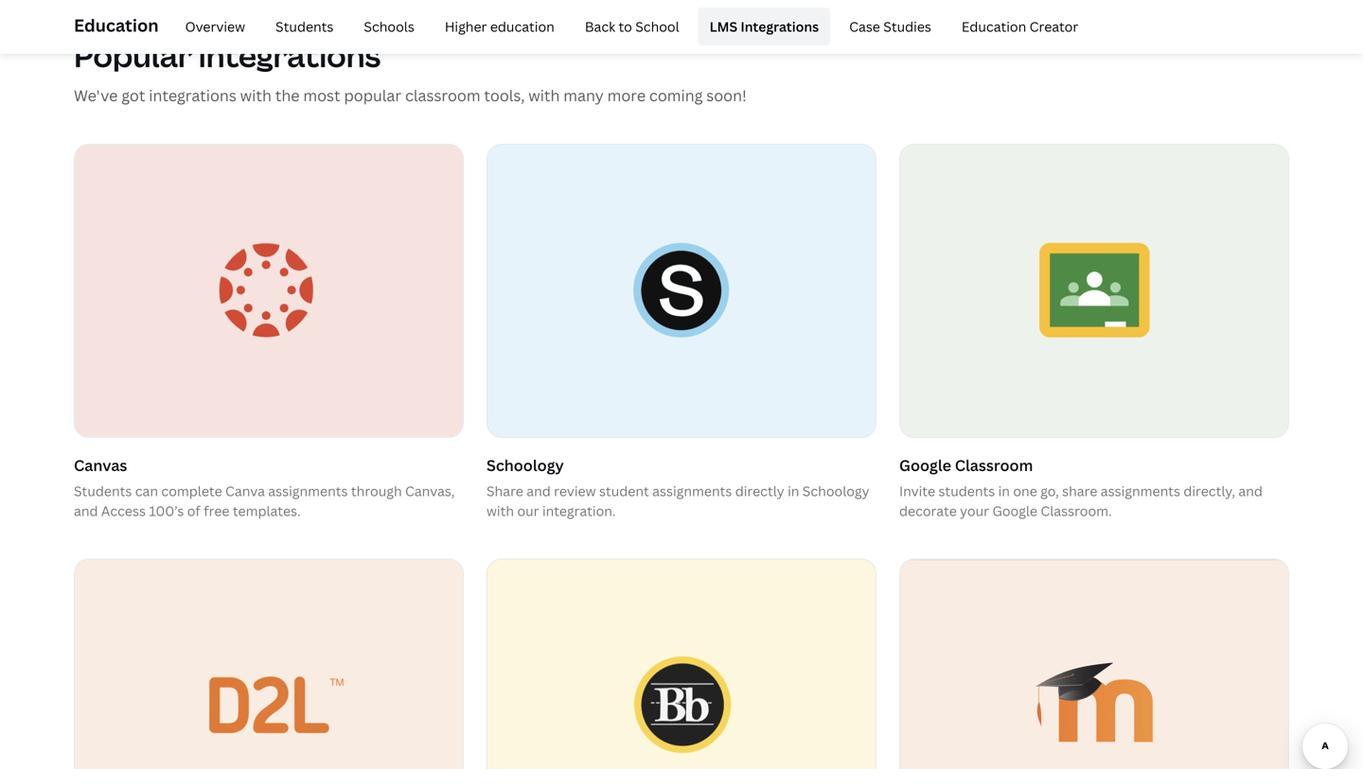 Task type: vqa. For each thing, say whether or not it's contained in the screenshot.
Group corresponding to Flyer (Portrait 8.5 × 11 in)
no



Task type: describe. For each thing, give the bounding box(es) containing it.
more
[[608, 85, 646, 106]]

through
[[351, 482, 402, 500]]

google classroom
[[899, 455, 1033, 476]]

assignments for schoology
[[652, 482, 732, 500]]

overview
[[185, 18, 245, 36]]

higher education
[[445, 18, 555, 36]]

100's
[[149, 502, 184, 520]]

go,
[[1041, 482, 1059, 500]]

higher
[[445, 18, 487, 36]]

education for education
[[74, 14, 159, 37]]

most
[[303, 85, 340, 106]]

free
[[204, 502, 230, 520]]

students
[[939, 482, 995, 500]]

schoology image
[[488, 145, 876, 437]]

of
[[187, 502, 201, 520]]

2 horizontal spatial with
[[529, 85, 560, 106]]

0 horizontal spatial with
[[240, 85, 272, 106]]

lms integrations
[[710, 18, 819, 36]]

c2l image
[[75, 560, 463, 770]]

higher education link
[[433, 8, 566, 45]]

many
[[564, 85, 604, 106]]

in inside invite students in one go, share assignments directly, and decorate your google classroom.
[[998, 482, 1010, 500]]

canvas
[[74, 455, 127, 476]]

lms
[[710, 18, 738, 36]]

share
[[1062, 482, 1098, 500]]

education for education creator
[[962, 18, 1027, 36]]

google classroom image
[[900, 145, 1289, 437]]

creator
[[1030, 18, 1079, 36]]

students can complete canva assignments through canvas, and access 100's of free templates.
[[74, 482, 455, 520]]

decorate
[[899, 502, 957, 520]]

to
[[619, 18, 632, 36]]

school
[[636, 18, 679, 36]]

canvas,
[[405, 482, 455, 500]]

directly
[[735, 482, 785, 500]]

0 vertical spatial integrations
[[199, 35, 381, 76]]

case studies
[[849, 18, 932, 36]]

share
[[487, 482, 523, 500]]

with inside share and review student assignments directly in schoology with our integration.
[[487, 502, 514, 520]]

review
[[554, 482, 596, 500]]

popular integrations we've got integrations with the most popular classroom tools, with many more coming soon!
[[74, 35, 747, 106]]

1 vertical spatial integrations
[[149, 85, 237, 106]]

schoology inside share and review student assignments directly in schoology with our integration.
[[803, 482, 870, 500]]

popular
[[74, 35, 192, 76]]

back
[[585, 18, 616, 36]]

studies
[[884, 18, 932, 36]]

0 vertical spatial google
[[899, 455, 951, 476]]

classroom
[[955, 455, 1033, 476]]

share and review student assignments directly in schoology with our integration.
[[487, 482, 870, 520]]

access
[[101, 502, 146, 520]]

classroom
[[405, 85, 481, 106]]

0 vertical spatial schoology
[[487, 455, 564, 476]]



Task type: locate. For each thing, give the bounding box(es) containing it.
students for students can complete canva assignments through canvas, and access 100's of free templates.
[[74, 482, 132, 500]]

3 assignments from the left
[[1101, 482, 1181, 500]]

2 assignments from the left
[[652, 482, 732, 500]]

students link
[[264, 8, 345, 45]]

integrations
[[199, 35, 381, 76], [149, 85, 237, 106]]

assignments inside share and review student assignments directly in schoology with our integration.
[[652, 482, 732, 500]]

integrations
[[741, 18, 819, 36]]

case studies link
[[838, 8, 943, 45]]

integrations right got
[[149, 85, 237, 106]]

schoology right directly
[[803, 482, 870, 500]]

assignments
[[268, 482, 348, 500], [652, 482, 732, 500], [1101, 482, 1181, 500]]

0 horizontal spatial education
[[74, 14, 159, 37]]

0 horizontal spatial in
[[788, 482, 799, 500]]

popular
[[344, 85, 402, 106]]

0 vertical spatial students
[[276, 18, 334, 36]]

canva
[[225, 482, 265, 500]]

students for students
[[276, 18, 334, 36]]

moodle image
[[900, 560, 1289, 770]]

menu bar containing overview
[[166, 8, 1090, 45]]

assignments right share
[[1101, 482, 1181, 500]]

your
[[960, 502, 989, 520]]

canvas image
[[75, 145, 463, 437]]

education
[[490, 18, 555, 36]]

and inside invite students in one go, share assignments directly, and decorate your google classroom.
[[1239, 482, 1263, 500]]

assignments inside students can complete canva assignments through canvas, and access 100's of free templates.
[[268, 482, 348, 500]]

education left the creator
[[962, 18, 1027, 36]]

google inside invite students in one go, share assignments directly, and decorate your google classroom.
[[993, 502, 1038, 520]]

with down the share
[[487, 502, 514, 520]]

and right directly,
[[1239, 482, 1263, 500]]

schoology up the share
[[487, 455, 564, 476]]

invite students in one go, share assignments directly, and decorate your google classroom.
[[899, 482, 1263, 520]]

education creator
[[962, 18, 1079, 36]]

1 horizontal spatial assignments
[[652, 482, 732, 500]]

1 vertical spatial students
[[74, 482, 132, 500]]

integrations up the
[[199, 35, 381, 76]]

student
[[599, 482, 649, 500]]

education creator link
[[950, 8, 1090, 45]]

schools link
[[353, 8, 426, 45]]

and left access
[[74, 502, 98, 520]]

assignments left directly
[[652, 482, 732, 500]]

got
[[121, 85, 145, 106]]

and inside students can complete canva assignments through canvas, and access 100's of free templates.
[[74, 502, 98, 520]]

we've
[[74, 85, 118, 106]]

integration.
[[542, 502, 616, 520]]

1 horizontal spatial students
[[276, 18, 334, 36]]

students up the
[[276, 18, 334, 36]]

1 horizontal spatial with
[[487, 502, 514, 520]]

0 horizontal spatial schoology
[[487, 455, 564, 476]]

1 horizontal spatial in
[[998, 482, 1010, 500]]

education
[[74, 14, 159, 37], [962, 18, 1027, 36]]

1 horizontal spatial google
[[993, 502, 1038, 520]]

back to school link
[[574, 8, 691, 45]]

complete
[[161, 482, 222, 500]]

with left many
[[529, 85, 560, 106]]

0 horizontal spatial students
[[74, 482, 132, 500]]

google down "one"
[[993, 502, 1038, 520]]

and
[[527, 482, 551, 500], [1239, 482, 1263, 500], [74, 502, 98, 520]]

overview link
[[174, 8, 257, 45]]

1 assignments from the left
[[268, 482, 348, 500]]

directly,
[[1184, 482, 1236, 500]]

0 horizontal spatial assignments
[[268, 482, 348, 500]]

the
[[275, 85, 300, 106]]

google
[[899, 455, 951, 476], [993, 502, 1038, 520]]

schools
[[364, 18, 415, 36]]

invite
[[899, 482, 935, 500]]

0 horizontal spatial and
[[74, 502, 98, 520]]

in
[[788, 482, 799, 500], [998, 482, 1010, 500]]

case
[[849, 18, 880, 36]]

google up invite
[[899, 455, 951, 476]]

students down canvas
[[74, 482, 132, 500]]

blackboard image
[[488, 560, 876, 770]]

can
[[135, 482, 158, 500]]

assignments inside invite students in one go, share assignments directly, and decorate your google classroom.
[[1101, 482, 1181, 500]]

soon!
[[707, 85, 747, 106]]

2 horizontal spatial and
[[1239, 482, 1263, 500]]

1 horizontal spatial schoology
[[803, 482, 870, 500]]

and inside share and review student assignments directly in schoology with our integration.
[[527, 482, 551, 500]]

menu bar
[[166, 8, 1090, 45]]

assignments up templates.
[[268, 482, 348, 500]]

2 in from the left
[[998, 482, 1010, 500]]

our
[[517, 502, 539, 520]]

1 in from the left
[[788, 482, 799, 500]]

in left "one"
[[998, 482, 1010, 500]]

with left the
[[240, 85, 272, 106]]

tools,
[[484, 85, 525, 106]]

1 horizontal spatial education
[[962, 18, 1027, 36]]

with
[[240, 85, 272, 106], [529, 85, 560, 106], [487, 502, 514, 520]]

coming
[[649, 85, 703, 106]]

assignments for canvas
[[268, 482, 348, 500]]

students
[[276, 18, 334, 36], [74, 482, 132, 500]]

2 horizontal spatial assignments
[[1101, 482, 1181, 500]]

and up our
[[527, 482, 551, 500]]

back to school
[[585, 18, 679, 36]]

1 vertical spatial google
[[993, 502, 1038, 520]]

0 horizontal spatial google
[[899, 455, 951, 476]]

education up got
[[74, 14, 159, 37]]

schoology
[[487, 455, 564, 476], [803, 482, 870, 500]]

in right directly
[[788, 482, 799, 500]]

students inside students can complete canva assignments through canvas, and access 100's of free templates.
[[74, 482, 132, 500]]

one
[[1013, 482, 1037, 500]]

1 vertical spatial schoology
[[803, 482, 870, 500]]

in inside share and review student assignments directly in schoology with our integration.
[[788, 482, 799, 500]]

lms integrations link
[[698, 8, 830, 45]]

classroom.
[[1041, 502, 1112, 520]]

1 horizontal spatial and
[[527, 482, 551, 500]]

templates.
[[233, 502, 301, 520]]



